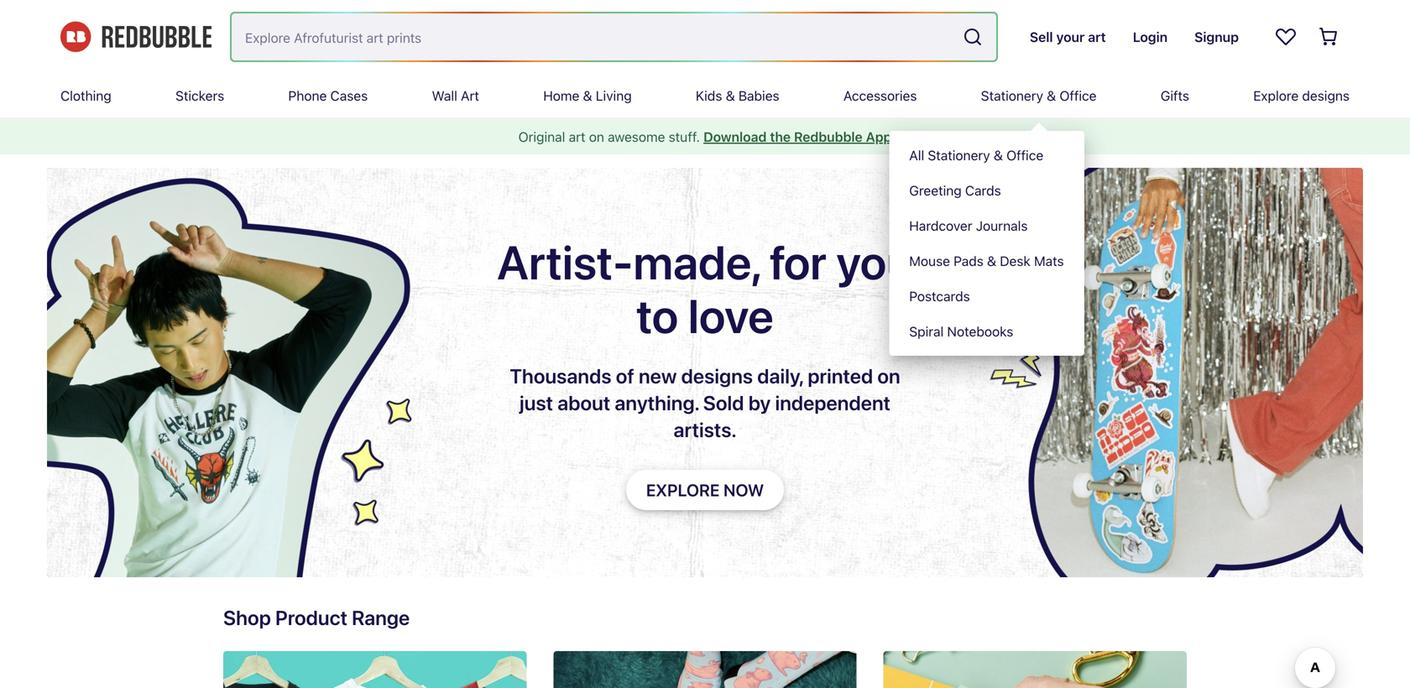 Task type: describe. For each thing, give the bounding box(es) containing it.
pads
[[954, 253, 984, 269]]

wall art link
[[432, 74, 479, 118]]

app
[[866, 129, 892, 145]]

Search term search field
[[232, 13, 956, 60]]

by
[[749, 391, 771, 415]]

gifts link
[[1161, 74, 1190, 118]]

anything.
[[615, 391, 699, 415]]

shop stickers image
[[884, 651, 1187, 688]]

wall art
[[432, 88, 479, 104]]

phone cases link
[[288, 74, 368, 118]]

product
[[275, 606, 348, 630]]

office inside menu
[[1007, 147, 1044, 163]]

kids & babies
[[696, 88, 780, 104]]

hardcover journals
[[909, 218, 1028, 234]]

accessories link
[[844, 74, 917, 118]]

greeting cards link
[[889, 173, 1084, 208]]

clothing
[[60, 88, 111, 104]]

spiral notebooks link
[[889, 314, 1084, 349]]

0 vertical spatial on
[[589, 129, 604, 145]]

shop product range
[[223, 606, 410, 630]]

spiral
[[909, 324, 944, 340]]

& for stationery
[[1047, 88, 1056, 104]]

all
[[909, 147, 924, 163]]

home & living link
[[543, 74, 632, 118]]

shop t-shirts image
[[223, 651, 527, 688]]

postcards link
[[889, 279, 1084, 314]]

to
[[637, 288, 679, 343]]

stickers
[[175, 88, 224, 104]]

hardcover
[[909, 218, 973, 234]]

menu bar containing clothing
[[60, 74, 1350, 356]]

for
[[770, 234, 827, 290]]

kids
[[696, 88, 722, 104]]

clothing link
[[60, 74, 111, 118]]

desk
[[1000, 253, 1031, 269]]

postcards
[[909, 288, 970, 304]]

journals
[[976, 218, 1028, 234]]

cards
[[965, 183, 1001, 199]]

explore
[[1254, 88, 1299, 104]]

menu item containing stationery & office
[[889, 74, 1097, 356]]

& for kids
[[726, 88, 735, 104]]

1 horizontal spatial office
[[1060, 88, 1097, 104]]

home & living
[[543, 88, 632, 104]]

cases
[[330, 88, 368, 104]]

home
[[543, 88, 580, 104]]

you
[[837, 234, 913, 290]]

art
[[461, 88, 479, 104]]

printed
[[808, 364, 873, 388]]



Task type: locate. For each thing, give the bounding box(es) containing it.
designs right explore
[[1302, 88, 1350, 104]]

original
[[519, 129, 565, 145]]

stationery up all stationery & office link
[[981, 88, 1043, 104]]

hardcover journals link
[[889, 208, 1084, 243]]

on right art
[[589, 129, 604, 145]]

mats
[[1034, 253, 1064, 269]]

on
[[589, 129, 604, 145], [878, 364, 901, 388]]

stationery
[[981, 88, 1043, 104], [928, 147, 990, 163]]

all stationery & office link
[[889, 138, 1084, 173]]

original art on awesome stuff. download the redbubble app
[[519, 129, 892, 145]]

range
[[352, 606, 410, 630]]

awesome
[[608, 129, 665, 145]]

about
[[558, 391, 610, 415]]

artist-
[[497, 234, 634, 290]]

daily,
[[757, 364, 804, 388]]

0 vertical spatial designs
[[1302, 88, 1350, 104]]

babies
[[739, 88, 780, 104]]

designs
[[1302, 88, 1350, 104], [681, 364, 753, 388]]

explore designs
[[1254, 88, 1350, 104]]

1 vertical spatial stationery
[[928, 147, 990, 163]]

stationery & office
[[981, 88, 1097, 104]]

redbubble logo image
[[60, 22, 212, 52]]

love
[[688, 288, 774, 343]]

menu containing all stationery & office
[[889, 131, 1084, 356]]

spiral notebooks
[[909, 324, 1014, 340]]

independent
[[775, 391, 891, 415]]

1 horizontal spatial designs
[[1302, 88, 1350, 104]]

stationery & office link
[[981, 74, 1097, 118]]

& for home
[[583, 88, 592, 104]]

artist-made, for you to love
[[497, 234, 913, 343]]

made,
[[634, 234, 760, 290]]

1 horizontal spatial on
[[878, 364, 901, 388]]

shop
[[223, 606, 271, 630]]

stickers link
[[175, 74, 224, 118]]

thousands
[[510, 364, 612, 388]]

living
[[596, 88, 632, 104]]

new
[[639, 364, 677, 388]]

0 vertical spatial office
[[1060, 88, 1097, 104]]

all stationery & office
[[909, 147, 1044, 163]]

office
[[1060, 88, 1097, 104], [1007, 147, 1044, 163]]

0 horizontal spatial on
[[589, 129, 604, 145]]

kids & babies link
[[696, 74, 780, 118]]

redbubble
[[794, 129, 863, 145]]

None field
[[232, 13, 996, 60]]

menu inside menu item
[[889, 131, 1084, 356]]

stationery up greeting cards
[[928, 147, 990, 163]]

mouse
[[909, 253, 950, 269]]

accessories
[[844, 88, 917, 104]]

artists.
[[674, 418, 737, 442]]

thousands of new designs daily, printed on just about anything. sold by independent artists.
[[510, 364, 901, 442]]

menu item
[[889, 74, 1097, 356]]

&
[[583, 88, 592, 104], [726, 88, 735, 104], [1047, 88, 1056, 104], [994, 147, 1003, 163], [987, 253, 997, 269]]

on right printed
[[878, 364, 901, 388]]

explore designs link
[[1254, 74, 1350, 118]]

0 horizontal spatial office
[[1007, 147, 1044, 163]]

notebooks
[[947, 324, 1014, 340]]

menu bar
[[60, 74, 1350, 356]]

designs inside thousands of new designs daily, printed on just about anything. sold by independent artists.
[[681, 364, 753, 388]]

of
[[616, 364, 634, 388]]

1 vertical spatial office
[[1007, 147, 1044, 163]]

download
[[704, 129, 767, 145]]

phone
[[288, 88, 327, 104]]

menu
[[889, 131, 1084, 356]]

wall
[[432, 88, 457, 104]]

on inside thousands of new designs daily, printed on just about anything. sold by independent artists.
[[878, 364, 901, 388]]

just
[[520, 391, 553, 415]]

sold
[[703, 391, 744, 415]]

download the redbubble app link
[[704, 129, 892, 145]]

0 vertical spatial stationery
[[981, 88, 1043, 104]]

gifts
[[1161, 88, 1190, 104]]

1 vertical spatial designs
[[681, 364, 753, 388]]

art
[[569, 129, 586, 145]]

phone cases
[[288, 88, 368, 104]]

mouse pads & desk mats
[[909, 253, 1064, 269]]

1 vertical spatial on
[[878, 364, 901, 388]]

the
[[770, 129, 791, 145]]

shop deals image
[[554, 651, 857, 688]]

greeting
[[909, 183, 962, 199]]

stuff.
[[669, 129, 700, 145]]

0 horizontal spatial designs
[[681, 364, 753, 388]]

designs up sold
[[681, 364, 753, 388]]

mouse pads & desk mats link
[[889, 243, 1084, 279]]

greeting cards
[[909, 183, 1001, 199]]



Task type: vqa. For each thing, say whether or not it's contained in the screenshot.
Artist-made, for you to love
yes



